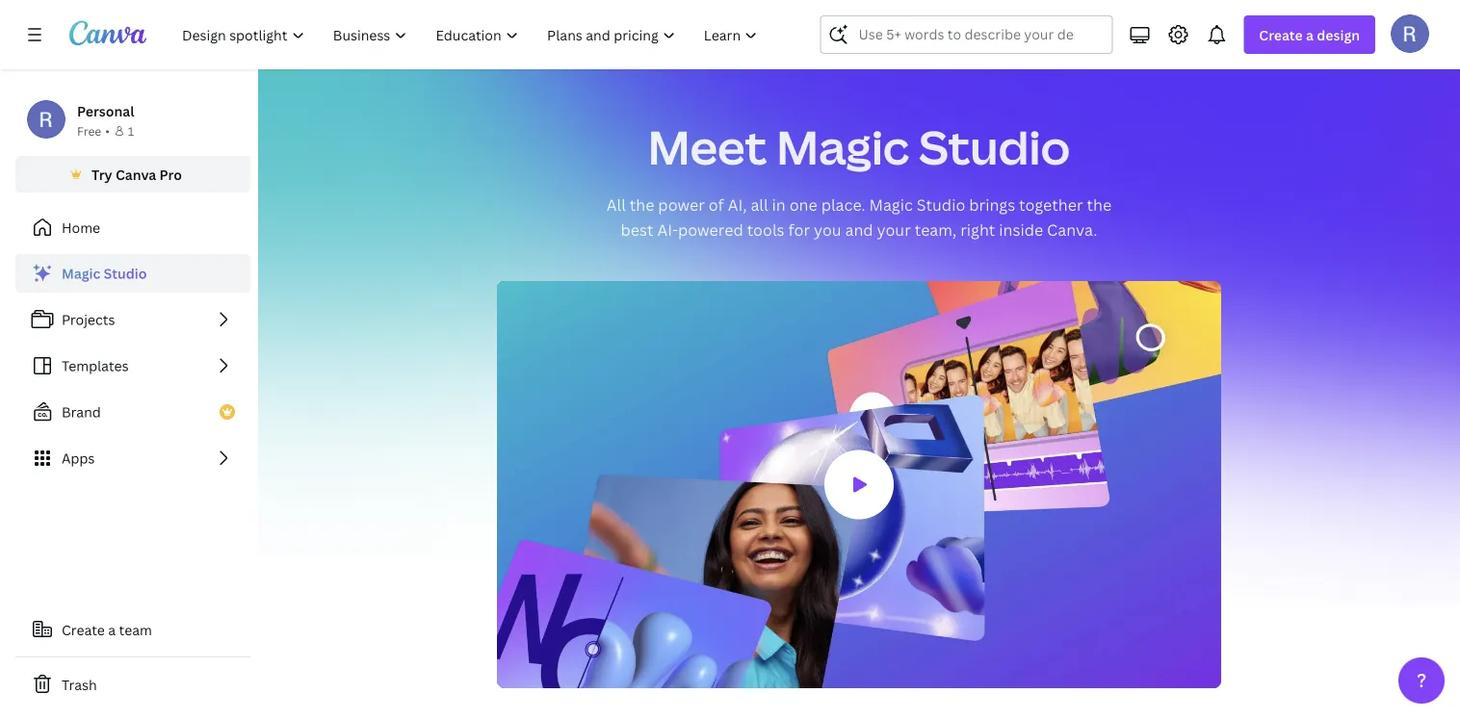 Task type: locate. For each thing, give the bounding box(es) containing it.
a inside create a design dropdown button
[[1307, 26, 1314, 44]]

free
[[77, 123, 101, 139]]

0 vertical spatial studio
[[919, 115, 1071, 178]]

studio up team,
[[917, 195, 966, 215]]

all the power of ai, all in one place. magic studio brings together the best ai-powered tools for you and your team, right inside canva.
[[607, 195, 1112, 240]]

2 the from the left
[[1087, 195, 1112, 215]]

apps link
[[15, 439, 251, 478]]

studio inside list
[[104, 264, 147, 283]]

Search search field
[[859, 16, 1075, 53]]

ai,
[[728, 195, 747, 215]]

create left team
[[62, 621, 105, 639]]

a inside create a team button
[[108, 621, 116, 639]]

studio
[[919, 115, 1071, 178], [917, 195, 966, 215], [104, 264, 147, 283]]

brand
[[62, 403, 101, 422]]

1 vertical spatial a
[[108, 621, 116, 639]]

0 vertical spatial a
[[1307, 26, 1314, 44]]

ruby anderson image
[[1391, 14, 1430, 53]]

create
[[1260, 26, 1303, 44], [62, 621, 105, 639]]

a
[[1307, 26, 1314, 44], [108, 621, 116, 639]]

design
[[1317, 26, 1360, 44]]

a left "design"
[[1307, 26, 1314, 44]]

templates link
[[15, 347, 251, 385]]

the up canva.
[[1087, 195, 1112, 215]]

try
[[92, 165, 112, 184]]

meet magic studio
[[648, 115, 1071, 178]]

0 horizontal spatial create
[[62, 621, 105, 639]]

meet
[[648, 115, 767, 178]]

studio inside 'all the power of ai, all in one place. magic studio brings together the best ai-powered tools for you and your team, right inside canva.'
[[917, 195, 966, 215]]

create inside dropdown button
[[1260, 26, 1303, 44]]

studio down home link
[[104, 264, 147, 283]]

2 vertical spatial studio
[[104, 264, 147, 283]]

1 vertical spatial studio
[[917, 195, 966, 215]]

you
[[814, 220, 842, 240]]

studio up the brings
[[919, 115, 1071, 178]]

canva
[[116, 165, 156, 184]]

0 vertical spatial create
[[1260, 26, 1303, 44]]

magic up your
[[869, 195, 913, 215]]

magic studio
[[62, 264, 147, 283]]

0 vertical spatial magic
[[777, 115, 910, 178]]

canva.
[[1047, 220, 1098, 240]]

try canva pro button
[[15, 156, 251, 193]]

0 horizontal spatial the
[[630, 195, 655, 215]]

of
[[709, 195, 724, 215]]

the
[[630, 195, 655, 215], [1087, 195, 1112, 215]]

the up best
[[630, 195, 655, 215]]

1 horizontal spatial create
[[1260, 26, 1303, 44]]

None search field
[[820, 15, 1113, 54]]

your
[[877, 220, 911, 240]]

brand link
[[15, 393, 251, 432]]

a for team
[[108, 621, 116, 639]]

trash
[[62, 676, 97, 694]]

ai-
[[657, 220, 678, 240]]

magic up the place. on the right top of page
[[777, 115, 910, 178]]

templates
[[62, 357, 129, 375]]

all
[[751, 195, 769, 215]]

1 horizontal spatial a
[[1307, 26, 1314, 44]]

brings
[[969, 195, 1016, 215]]

1 the from the left
[[630, 195, 655, 215]]

in
[[772, 195, 786, 215]]

•
[[105, 123, 110, 139]]

create for create a design
[[1260, 26, 1303, 44]]

team,
[[915, 220, 957, 240]]

free •
[[77, 123, 110, 139]]

right
[[961, 220, 996, 240]]

2 vertical spatial magic
[[62, 264, 100, 283]]

create inside button
[[62, 621, 105, 639]]

a left team
[[108, 621, 116, 639]]

projects link
[[15, 301, 251, 339]]

magic
[[777, 115, 910, 178], [869, 195, 913, 215], [62, 264, 100, 283]]

1 horizontal spatial the
[[1087, 195, 1112, 215]]

1 vertical spatial magic
[[869, 195, 913, 215]]

one
[[790, 195, 818, 215]]

0 horizontal spatial a
[[108, 621, 116, 639]]

place.
[[821, 195, 866, 215]]

magic down home
[[62, 264, 100, 283]]

list
[[15, 254, 251, 478]]

try canva pro
[[92, 165, 182, 184]]

1 vertical spatial create
[[62, 621, 105, 639]]

create left "design"
[[1260, 26, 1303, 44]]



Task type: describe. For each thing, give the bounding box(es) containing it.
1
[[128, 123, 134, 139]]

tools
[[747, 220, 785, 240]]

top level navigation element
[[170, 15, 774, 54]]

magic inside list
[[62, 264, 100, 283]]

best
[[621, 220, 654, 240]]

a for design
[[1307, 26, 1314, 44]]

create a design button
[[1244, 15, 1376, 54]]

power
[[658, 195, 705, 215]]

magic studio link
[[15, 254, 251, 293]]

home link
[[15, 208, 251, 247]]

apps
[[62, 449, 95, 468]]

list containing magic studio
[[15, 254, 251, 478]]

create for create a team
[[62, 621, 105, 639]]

for
[[789, 220, 810, 240]]

projects
[[62, 311, 115, 329]]

pro
[[160, 165, 182, 184]]

trash link
[[15, 666, 251, 704]]

all
[[607, 195, 626, 215]]

create a team button
[[15, 611, 251, 649]]

create a team
[[62, 621, 152, 639]]

team
[[119, 621, 152, 639]]

together
[[1019, 195, 1084, 215]]

home
[[62, 218, 100, 237]]

create a design
[[1260, 26, 1360, 44]]

and
[[845, 220, 874, 240]]

personal
[[77, 102, 134, 120]]

inside
[[999, 220, 1044, 240]]

magic inside 'all the power of ai, all in one place. magic studio brings together the best ai-powered tools for you and your team, right inside canva.'
[[869, 195, 913, 215]]

powered
[[678, 220, 744, 240]]



Task type: vqa. For each thing, say whether or not it's contained in the screenshot.
management
no



